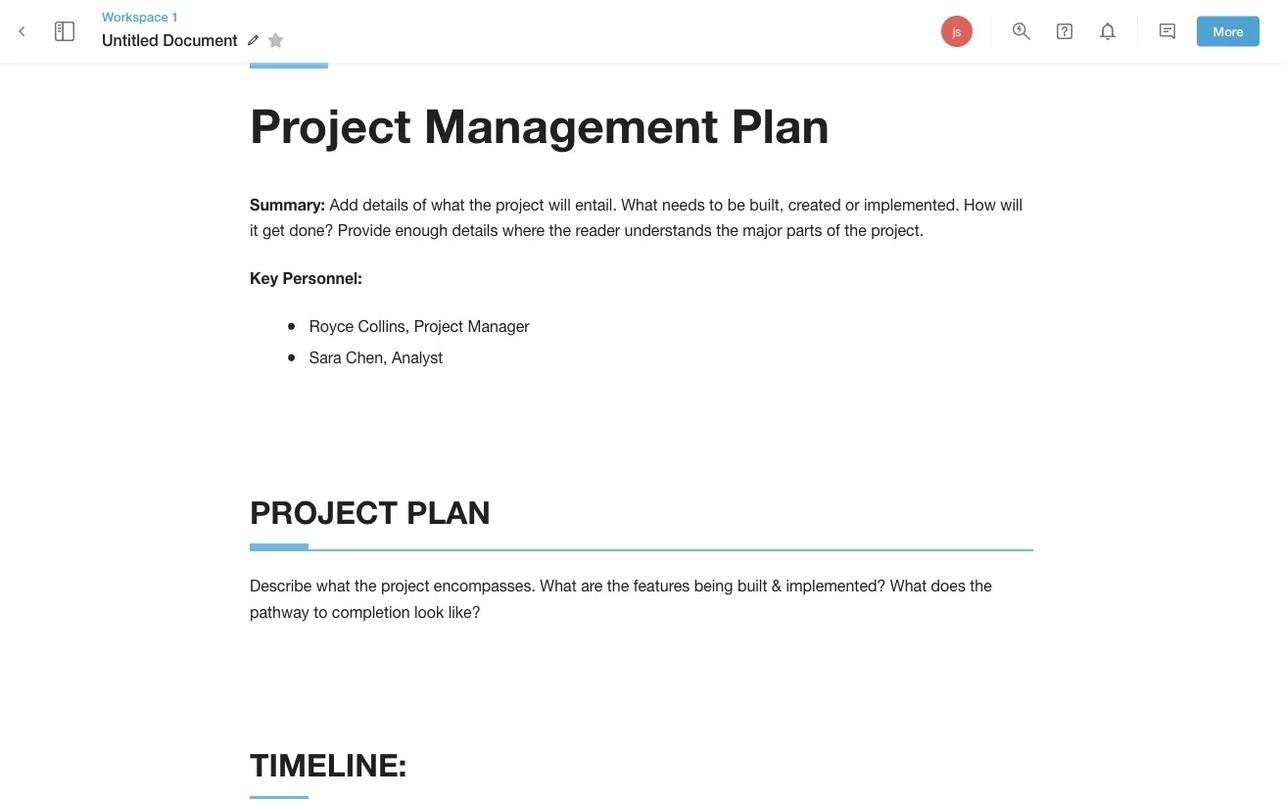 Task type: vqa. For each thing, say whether or not it's contained in the screenshot.
Latest
no



Task type: describe. For each thing, give the bounding box(es) containing it.
workspace 1 link
[[102, 8, 291, 26]]

personnel:
[[283, 269, 362, 288]]

implemented?
[[786, 578, 886, 596]]

untitled document
[[102, 31, 238, 49]]

project
[[250, 494, 398, 531]]

1 vertical spatial details
[[452, 222, 498, 240]]

project.
[[871, 222, 924, 240]]

describe
[[250, 578, 312, 596]]

js button
[[939, 13, 976, 50]]

completion
[[332, 603, 410, 621]]

features
[[634, 578, 690, 596]]

manager
[[468, 318, 530, 336]]

sara chen, analyst
[[309, 349, 443, 367]]

more button
[[1197, 16, 1260, 46]]

1 will from the left
[[549, 196, 571, 214]]

2 horizontal spatial what
[[890, 578, 927, 596]]

to inside add details of what the project will entail. what needs to be built, created or implemented. how will it get done? provide enough details where the reader understands the major parts of the project.
[[709, 196, 723, 214]]

chen,
[[346, 349, 387, 367]]

entail.
[[575, 196, 617, 214]]

royce
[[309, 318, 354, 336]]

timeline:
[[250, 746, 407, 784]]

it
[[250, 222, 258, 240]]

workspace 1
[[102, 9, 179, 24]]

pathway
[[250, 603, 309, 621]]

to inside the describe what the project encompasses. what are the features being built & implemented? what does the pathway to completion look like?
[[314, 603, 328, 621]]

add details of what the project will entail. what needs to be built, created or implemented. how will it get done? provide enough details where the reader understands the major parts of the project.
[[250, 196, 1027, 240]]

1 vertical spatial project
[[414, 318, 464, 336]]

being
[[694, 578, 733, 596]]

key personnel:
[[250, 269, 362, 288]]

be
[[728, 196, 745, 214]]

reader
[[576, 222, 620, 240]]

favorite image
[[264, 29, 288, 52]]

get
[[263, 222, 285, 240]]

summary:
[[250, 195, 325, 214]]

major
[[743, 222, 782, 240]]

look
[[414, 603, 444, 621]]

what inside the describe what the project encompasses. what are the features being built & implemented? what does the pathway to completion look like?
[[316, 578, 350, 596]]



Task type: locate. For each thing, give the bounding box(es) containing it.
0 vertical spatial details
[[363, 196, 409, 214]]

add
[[330, 196, 358, 214]]

what up understands
[[621, 196, 658, 214]]

to left be at the top right of the page
[[709, 196, 723, 214]]

collins,
[[358, 318, 410, 336]]

0 vertical spatial what
[[431, 196, 465, 214]]

what
[[431, 196, 465, 214], [316, 578, 350, 596]]

2 will from the left
[[1001, 196, 1023, 214]]

the
[[469, 196, 491, 214], [549, 222, 571, 240], [716, 222, 739, 240], [845, 222, 867, 240], [355, 578, 377, 596], [607, 578, 629, 596], [970, 578, 992, 596]]

project inside add details of what the project will entail. what needs to be built, created or implemented. how will it get done? provide enough details where the reader understands the major parts of the project.
[[496, 196, 544, 214]]

project up "look"
[[381, 578, 430, 596]]

created
[[788, 196, 841, 214]]

built,
[[750, 196, 784, 214]]

js
[[953, 24, 961, 38]]

like?
[[448, 603, 481, 621]]

sara
[[309, 349, 342, 367]]

describe what the project encompasses. what are the features being built & implemented? what does the pathway to completion look like?
[[250, 578, 997, 621]]

enough
[[395, 222, 448, 240]]

understands
[[625, 222, 712, 240]]

plan
[[407, 494, 491, 531]]

encompasses.
[[434, 578, 536, 596]]

0 vertical spatial project
[[496, 196, 544, 214]]

are
[[581, 578, 603, 596]]

0 horizontal spatial to
[[314, 603, 328, 621]]

key
[[250, 269, 278, 288]]

built
[[738, 578, 768, 596]]

what up enough
[[431, 196, 465, 214]]

how
[[964, 196, 996, 214]]

1 vertical spatial what
[[316, 578, 350, 596]]

provide
[[338, 222, 391, 240]]

0 horizontal spatial of
[[413, 196, 427, 214]]

needs
[[662, 196, 705, 214]]

to right pathway
[[314, 603, 328, 621]]

what left does
[[890, 578, 927, 596]]

1 vertical spatial of
[[827, 222, 840, 240]]

details left where
[[452, 222, 498, 240]]

will right how
[[1001, 196, 1023, 214]]

0 vertical spatial project
[[250, 97, 411, 153]]

0 horizontal spatial will
[[549, 196, 571, 214]]

1 horizontal spatial what
[[621, 196, 658, 214]]

1 vertical spatial to
[[314, 603, 328, 621]]

project
[[250, 97, 411, 153], [414, 318, 464, 336]]

or
[[846, 196, 860, 214]]

parts
[[787, 222, 822, 240]]

what left the are
[[540, 578, 577, 596]]

1 horizontal spatial will
[[1001, 196, 1023, 214]]

what inside add details of what the project will entail. what needs to be built, created or implemented. how will it get done? provide enough details where the reader understands the major parts of the project.
[[431, 196, 465, 214]]

analyst
[[392, 349, 443, 367]]

where
[[502, 222, 545, 240]]

0 horizontal spatial what
[[540, 578, 577, 596]]

done?
[[289, 222, 333, 240]]

1
[[172, 9, 179, 24]]

details
[[363, 196, 409, 214], [452, 222, 498, 240]]

what inside add details of what the project will entail. what needs to be built, created or implemented. how will it get done? provide enough details where the reader understands the major parts of the project.
[[621, 196, 658, 214]]

details up provide
[[363, 196, 409, 214]]

untitled
[[102, 31, 159, 49]]

will
[[549, 196, 571, 214], [1001, 196, 1023, 214]]

0 horizontal spatial what
[[316, 578, 350, 596]]

of up enough
[[413, 196, 427, 214]]

0 vertical spatial of
[[413, 196, 427, 214]]

to
[[709, 196, 723, 214], [314, 603, 328, 621]]

does
[[931, 578, 966, 596]]

workspace
[[102, 9, 168, 24]]

1 horizontal spatial project
[[496, 196, 544, 214]]

of
[[413, 196, 427, 214], [827, 222, 840, 240]]

project
[[496, 196, 544, 214], [381, 578, 430, 596]]

what
[[621, 196, 658, 214], [540, 578, 577, 596], [890, 578, 927, 596]]

project inside the describe what the project encompasses. what are the features being built & implemented? what does the pathway to completion look like?
[[381, 578, 430, 596]]

1 horizontal spatial of
[[827, 222, 840, 240]]

1 horizontal spatial to
[[709, 196, 723, 214]]

implemented.
[[864, 196, 960, 214]]

document
[[163, 31, 238, 49]]

royce collins, project manager
[[309, 318, 530, 336]]

of right parts
[[827, 222, 840, 240]]

&
[[772, 578, 782, 596]]

0 vertical spatial to
[[709, 196, 723, 214]]

project management plan
[[250, 97, 830, 153]]

0 horizontal spatial project
[[250, 97, 411, 153]]

1 horizontal spatial what
[[431, 196, 465, 214]]

will left "entail."
[[549, 196, 571, 214]]

1 horizontal spatial details
[[452, 222, 498, 240]]

what up completion
[[316, 578, 350, 596]]

1 horizontal spatial project
[[414, 318, 464, 336]]

project up add
[[250, 97, 411, 153]]

more
[[1213, 24, 1244, 39]]

project up analyst
[[414, 318, 464, 336]]

management
[[424, 97, 718, 153]]

0 horizontal spatial project
[[381, 578, 430, 596]]

plan
[[731, 97, 830, 153]]

1 vertical spatial project
[[381, 578, 430, 596]]

project plan
[[250, 494, 491, 531]]

0 horizontal spatial details
[[363, 196, 409, 214]]

project up where
[[496, 196, 544, 214]]



